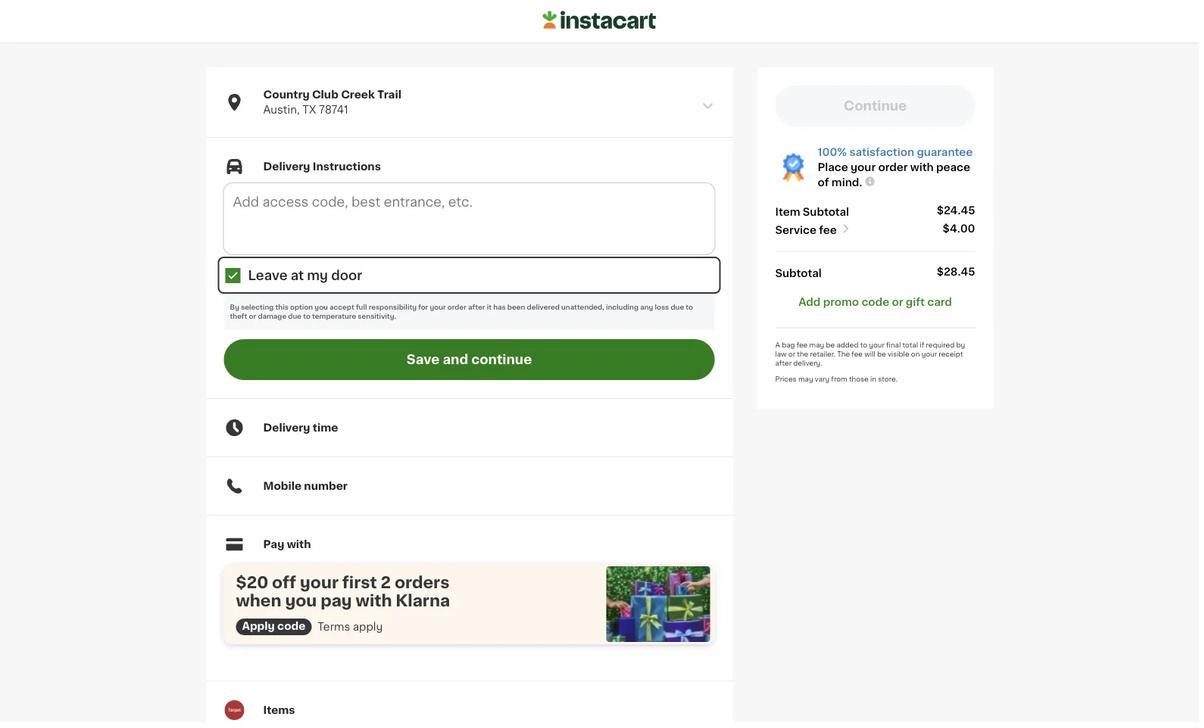 Task type: describe. For each thing, give the bounding box(es) containing it.
country club creek trail austin, tx 78741
[[263, 89, 402, 115]]

$20
[[236, 575, 268, 591]]

loss
[[655, 304, 670, 311]]

by
[[230, 304, 239, 311]]

those
[[850, 376, 869, 383]]

number
[[304, 481, 348, 492]]

delivery for delivery time
[[263, 423, 310, 434]]

at
[[291, 269, 304, 282]]

the
[[798, 351, 809, 358]]

to inside a bag fee may be added to your final total if required by law or the retailer. the fee will be visible on your receipt after delivery.
[[861, 342, 868, 349]]

delivery for delivery instructions
[[263, 161, 310, 172]]

apply
[[242, 622, 275, 632]]

a
[[776, 342, 781, 349]]

delivery.
[[794, 360, 823, 367]]

for
[[419, 304, 429, 311]]

1 horizontal spatial fee
[[820, 225, 837, 235]]

2 horizontal spatial fee
[[852, 351, 863, 358]]

add promo code or gift card
[[799, 297, 953, 307]]

pay
[[321, 593, 352, 609]]

$24.45
[[937, 205, 976, 216]]

continue
[[472, 354, 532, 367]]

$20 off your first 2 orders when you pay with klarna
[[236, 575, 450, 609]]

your inside by selecting this option you accept full responsibility for your order after it has been delivered unattended, including any loss due to theft or damage due to temperature sensitivity.
[[430, 304, 446, 311]]

law
[[776, 351, 787, 358]]

more info about 100% satisfaction guarantee image
[[864, 176, 876, 188]]

visible
[[888, 351, 910, 358]]

save and continue button
[[224, 340, 715, 381]]

time
[[313, 423, 338, 434]]

peace
[[937, 162, 971, 173]]

first
[[343, 575, 377, 591]]

by
[[957, 342, 966, 349]]

prices may vary from those in store.
[[776, 376, 898, 383]]

100%
[[818, 147, 848, 158]]

instructions
[[313, 161, 381, 172]]

off
[[272, 575, 296, 591]]

when
[[236, 593, 282, 609]]

service
[[776, 225, 817, 235]]

pay with
[[263, 540, 311, 550]]

1 vertical spatial may
[[799, 376, 814, 383]]

or inside by selecting this option you accept full responsibility for your order after it has been delivered unattended, including any loss due to theft or damage due to temperature sensitivity.
[[249, 314, 256, 320]]

your inside $20 off your first 2 orders when you pay with klarna
[[300, 575, 339, 591]]

1 vertical spatial with
[[287, 540, 311, 550]]

your down if
[[922, 351, 938, 358]]

option
[[290, 304, 313, 311]]

100% satisfaction guarantee
[[818, 147, 973, 158]]

items
[[263, 706, 295, 716]]

including
[[606, 304, 639, 311]]

prices
[[776, 376, 797, 383]]

country
[[263, 89, 310, 100]]

of
[[818, 177, 830, 188]]

add promo code or gift card button
[[799, 295, 953, 310]]

code inside button
[[862, 297, 890, 307]]

1 vertical spatial subtotal
[[776, 268, 822, 279]]

your up will
[[870, 342, 885, 349]]

total
[[903, 342, 919, 349]]

a bag fee may be added to your final total if required by law or the retailer. the fee will be visible on your receipt after delivery.
[[776, 342, 966, 367]]

mobile number
[[263, 481, 348, 492]]

been
[[508, 304, 526, 311]]

delivery time
[[263, 423, 338, 434]]

0 horizontal spatial be
[[827, 342, 835, 349]]

selecting
[[241, 304, 274, 311]]

delivery address image
[[702, 99, 715, 113]]

trail
[[378, 89, 402, 100]]

in
[[871, 376, 877, 383]]

my
[[307, 269, 328, 282]]

1 vertical spatial fee
[[797, 342, 808, 349]]

by selecting this option you accept full responsibility for your order after it has been delivered unattended, including any loss due to theft or damage due to temperature sensitivity.
[[230, 304, 694, 320]]

receipt
[[939, 351, 964, 358]]

required
[[927, 342, 955, 349]]

from
[[832, 376, 848, 383]]

delivered
[[527, 304, 560, 311]]

service fee
[[776, 225, 837, 235]]

mobile
[[263, 481, 302, 492]]

orders
[[395, 575, 450, 591]]

78741
[[319, 105, 348, 115]]

the
[[838, 351, 851, 358]]

0 vertical spatial to
[[686, 304, 694, 311]]

0 vertical spatial subtotal
[[803, 207, 850, 217]]

retailer.
[[811, 351, 836, 358]]

0 horizontal spatial code
[[277, 622, 306, 632]]

any
[[641, 304, 654, 311]]



Task type: locate. For each thing, give the bounding box(es) containing it.
None text field
[[224, 183, 715, 255]]

will
[[865, 351, 876, 358]]

with inside the place your order with peace of mind.
[[911, 162, 934, 173]]

0 vertical spatial after
[[469, 304, 485, 311]]

your
[[851, 162, 876, 173], [430, 304, 446, 311], [870, 342, 885, 349], [922, 351, 938, 358], [300, 575, 339, 591]]

fee up the
[[797, 342, 808, 349]]

due right loss
[[671, 304, 685, 311]]

and
[[443, 354, 469, 367]]

1 horizontal spatial or
[[789, 351, 796, 358]]

or left gift
[[893, 297, 904, 307]]

delivery left time
[[263, 423, 310, 434]]

leave
[[248, 269, 288, 282]]

to right loss
[[686, 304, 694, 311]]

delivery down austin,
[[263, 161, 310, 172]]

store.
[[879, 376, 898, 383]]

with inside $20 off your first 2 orders when you pay with klarna
[[356, 593, 392, 609]]

after inside by selecting this option you accept full responsibility for your order after it has been delivered unattended, including any loss due to theft or damage due to temperature sensitivity.
[[469, 304, 485, 311]]

1 horizontal spatial code
[[862, 297, 890, 307]]

you inside by selecting this option you accept full responsibility for your order after it has been delivered unattended, including any loss due to theft or damage due to temperature sensitivity.
[[315, 304, 328, 311]]

0 horizontal spatial due
[[288, 314, 302, 320]]

unattended,
[[562, 304, 605, 311]]

place your order with peace of mind.
[[818, 162, 971, 188]]

2 vertical spatial with
[[356, 593, 392, 609]]

bag
[[782, 342, 795, 349]]

1 horizontal spatial after
[[776, 360, 792, 367]]

if
[[920, 342, 925, 349]]

0 horizontal spatial order
[[448, 304, 467, 311]]

vary
[[816, 376, 830, 383]]

0 vertical spatial you
[[315, 304, 328, 311]]

has
[[494, 304, 506, 311]]

order
[[879, 162, 908, 173], [448, 304, 467, 311]]

your right for
[[430, 304, 446, 311]]

with right pay
[[287, 540, 311, 550]]

1 horizontal spatial with
[[356, 593, 392, 609]]

2 vertical spatial or
[[789, 351, 796, 358]]

1 vertical spatial or
[[249, 314, 256, 320]]

may
[[810, 342, 825, 349], [799, 376, 814, 383]]

you
[[315, 304, 328, 311], [285, 593, 317, 609]]

code right apply
[[277, 622, 306, 632]]

1 horizontal spatial be
[[878, 351, 887, 358]]

1 horizontal spatial order
[[879, 162, 908, 173]]

due down option
[[288, 314, 302, 320]]

gift
[[906, 297, 926, 307]]

added
[[837, 342, 859, 349]]

0 horizontal spatial to
[[303, 314, 311, 320]]

order left "it"
[[448, 304, 467, 311]]

0 vertical spatial due
[[671, 304, 685, 311]]

0 vertical spatial or
[[893, 297, 904, 307]]

0 horizontal spatial after
[[469, 304, 485, 311]]

1 vertical spatial be
[[878, 351, 887, 358]]

austin,
[[263, 105, 300, 115]]

it
[[487, 304, 492, 311]]

2
[[381, 575, 391, 591]]

your up "more info about 100% satisfaction guarantee" "icon"
[[851, 162, 876, 173]]

item subtotal
[[776, 207, 850, 217]]

0 vertical spatial fee
[[820, 225, 837, 235]]

0 horizontal spatial fee
[[797, 342, 808, 349]]

0 vertical spatial code
[[862, 297, 890, 307]]

mind.
[[832, 177, 863, 188]]

after
[[469, 304, 485, 311], [776, 360, 792, 367]]

or down 'selecting'
[[249, 314, 256, 320]]

to
[[686, 304, 694, 311], [303, 314, 311, 320], [861, 342, 868, 349]]

full
[[356, 304, 367, 311]]

0 vertical spatial order
[[879, 162, 908, 173]]

1 horizontal spatial to
[[686, 304, 694, 311]]

due
[[671, 304, 685, 311], [288, 314, 302, 320]]

theft
[[230, 314, 247, 320]]

delivery
[[263, 161, 310, 172], [263, 423, 310, 434]]

2 delivery from the top
[[263, 423, 310, 434]]

with
[[911, 162, 934, 173], [287, 540, 311, 550], [356, 593, 392, 609]]

after inside a bag fee may be added to your final total if required by law or the retailer. the fee will be visible on your receipt after delivery.
[[776, 360, 792, 367]]

may down delivery. in the right of the page
[[799, 376, 814, 383]]

place
[[818, 162, 849, 173]]

0 vertical spatial be
[[827, 342, 835, 349]]

subtotal
[[803, 207, 850, 217], [776, 268, 822, 279]]

card
[[928, 297, 953, 307]]

with down 2
[[356, 593, 392, 609]]

damage
[[258, 314, 287, 320]]

promo
[[824, 297, 860, 307]]

order down 100% satisfaction guarantee at the top
[[879, 162, 908, 173]]

you down off
[[285, 593, 317, 609]]

klarna
[[396, 593, 450, 609]]

apply
[[353, 622, 383, 633]]

2 horizontal spatial or
[[893, 297, 904, 307]]

item
[[776, 207, 801, 217]]

or down the bag on the top right
[[789, 351, 796, 358]]

home image
[[543, 9, 657, 31]]

to up will
[[861, 342, 868, 349]]

after left "it"
[[469, 304, 485, 311]]

tx
[[303, 105, 317, 115]]

1 vertical spatial order
[[448, 304, 467, 311]]

0 horizontal spatial with
[[287, 540, 311, 550]]

terms
[[318, 622, 350, 633]]

you inside $20 off your first 2 orders when you pay with klarna
[[285, 593, 317, 609]]

delivery instructions
[[263, 161, 381, 172]]

subtotal up service fee
[[803, 207, 850, 217]]

or inside button
[[893, 297, 904, 307]]

$4.00
[[943, 223, 976, 234]]

add
[[799, 297, 821, 307]]

order inside by selecting this option you accept full responsibility for your order after it has been delivered unattended, including any loss due to theft or damage due to temperature sensitivity.
[[448, 304, 467, 311]]

save and continue
[[407, 354, 532, 367]]

may up retailer. in the right top of the page
[[810, 342, 825, 349]]

1 delivery from the top
[[263, 161, 310, 172]]

1 vertical spatial you
[[285, 593, 317, 609]]

accept
[[330, 304, 355, 311]]

guarantee
[[918, 147, 973, 158]]

door
[[331, 269, 362, 282]]

1 vertical spatial due
[[288, 314, 302, 320]]

1 horizontal spatial due
[[671, 304, 685, 311]]

2 vertical spatial to
[[861, 342, 868, 349]]

responsibility
[[369, 304, 417, 311]]

to down option
[[303, 314, 311, 320]]

your up pay
[[300, 575, 339, 591]]

temperature
[[312, 314, 356, 320]]

terms apply
[[318, 622, 383, 633]]

1 vertical spatial to
[[303, 314, 311, 320]]

0 horizontal spatial or
[[249, 314, 256, 320]]

2 horizontal spatial with
[[911, 162, 934, 173]]

order inside the place your order with peace of mind.
[[879, 162, 908, 173]]

be
[[827, 342, 835, 349], [878, 351, 887, 358]]

on
[[912, 351, 921, 358]]

you up 'temperature'
[[315, 304, 328, 311]]

1 vertical spatial after
[[776, 360, 792, 367]]

or inside a bag fee may be added to your final total if required by law or the retailer. the fee will be visible on your receipt after delivery.
[[789, 351, 796, 358]]

1 vertical spatial code
[[277, 622, 306, 632]]

0 vertical spatial with
[[911, 162, 934, 173]]

with down guarantee
[[911, 162, 934, 173]]

after down law
[[776, 360, 792, 367]]

sensitivity.
[[358, 314, 396, 320]]

code
[[862, 297, 890, 307], [277, 622, 306, 632]]

pay
[[263, 540, 285, 550]]

2 horizontal spatial to
[[861, 342, 868, 349]]

2 vertical spatial fee
[[852, 351, 863, 358]]

be right will
[[878, 351, 887, 358]]

fee
[[820, 225, 837, 235], [797, 342, 808, 349], [852, 351, 863, 358]]

final
[[887, 342, 901, 349]]

satisfaction
[[850, 147, 915, 158]]

fee left will
[[852, 351, 863, 358]]

0 vertical spatial delivery
[[263, 161, 310, 172]]

club
[[312, 89, 339, 100]]

apply code
[[242, 622, 306, 632]]

creek
[[341, 89, 375, 100]]

leave at my door
[[248, 269, 362, 282]]

code right promo
[[862, 297, 890, 307]]

your inside the place your order with peace of mind.
[[851, 162, 876, 173]]

be up retailer. in the right top of the page
[[827, 342, 835, 349]]

0 vertical spatial may
[[810, 342, 825, 349]]

this
[[276, 304, 289, 311]]

1 vertical spatial delivery
[[263, 423, 310, 434]]

subtotal up add
[[776, 268, 822, 279]]

$28.45
[[938, 266, 976, 277]]

may inside a bag fee may be added to your final total if required by law or the retailer. the fee will be visible on your receipt after delivery.
[[810, 342, 825, 349]]

or
[[893, 297, 904, 307], [249, 314, 256, 320], [789, 351, 796, 358]]

fee down the item subtotal
[[820, 225, 837, 235]]



Task type: vqa. For each thing, say whether or not it's contained in the screenshot.
will
yes



